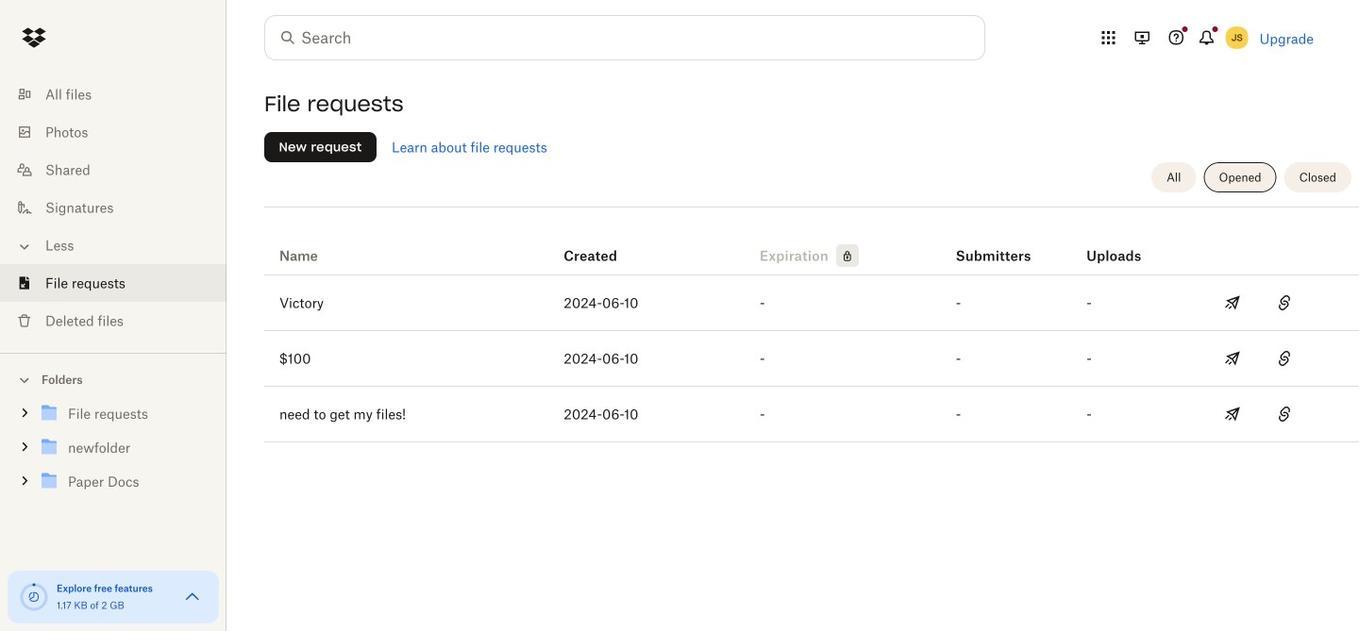 Task type: locate. For each thing, give the bounding box(es) containing it.
3 send email image from the top
[[1222, 403, 1245, 426]]

row
[[264, 214, 1360, 276], [264, 276, 1360, 331], [264, 331, 1360, 387], [264, 387, 1360, 443]]

1 column header from the left
[[956, 222, 1032, 267]]

0 vertical spatial copy link image
[[1274, 348, 1297, 370]]

0 horizontal spatial column header
[[956, 222, 1032, 267]]

Search in folder "Dropbox" text field
[[301, 26, 946, 49]]

1 vertical spatial send email image
[[1222, 348, 1245, 370]]

row group
[[264, 276, 1360, 443]]

1 send email image from the top
[[1222, 292, 1245, 314]]

table
[[264, 214, 1360, 443]]

pro trial element
[[829, 245, 859, 267]]

2 vertical spatial send email image
[[1222, 403, 1245, 426]]

1 horizontal spatial column header
[[1087, 222, 1163, 267]]

list item
[[0, 264, 227, 302]]

2 send email image from the top
[[1222, 348, 1245, 370]]

list
[[0, 64, 227, 353]]

2 copy link image from the top
[[1274, 403, 1297, 426]]

less image
[[15, 238, 34, 256]]

1 vertical spatial copy link image
[[1274, 403, 1297, 426]]

1 copy link image from the top
[[1274, 348, 1297, 370]]

send email image
[[1222, 292, 1245, 314], [1222, 348, 1245, 370], [1222, 403, 1245, 426]]

0 vertical spatial send email image
[[1222, 292, 1245, 314]]

group
[[0, 393, 227, 513]]

cell
[[1308, 387, 1360, 442]]

copy link image
[[1274, 348, 1297, 370], [1274, 403, 1297, 426]]

send email image for 1st "row" from the bottom
[[1222, 403, 1245, 426]]

quota usage progress bar
[[19, 583, 49, 613]]

send email image for 2nd "row" from the top
[[1222, 292, 1245, 314]]

column header
[[956, 222, 1032, 267], [1087, 222, 1163, 267]]



Task type: vqa. For each thing, say whether or not it's contained in the screenshot.
Dropbox IMAGE on the top left
yes



Task type: describe. For each thing, give the bounding box(es) containing it.
copy link image for 'send email' icon corresponding to third "row" from the top
[[1274, 348, 1297, 370]]

send email image for third "row" from the top
[[1222, 348, 1245, 370]]

3 row from the top
[[264, 331, 1360, 387]]

copy link image for 'send email' icon for 1st "row" from the bottom
[[1274, 403, 1297, 426]]

copy link image
[[1274, 292, 1297, 314]]

2 row from the top
[[264, 276, 1360, 331]]

4 row from the top
[[264, 387, 1360, 443]]

1 row from the top
[[264, 214, 1360, 276]]

dropbox image
[[15, 19, 53, 57]]

2 column header from the left
[[1087, 222, 1163, 267]]

quota usage image
[[19, 583, 49, 613]]



